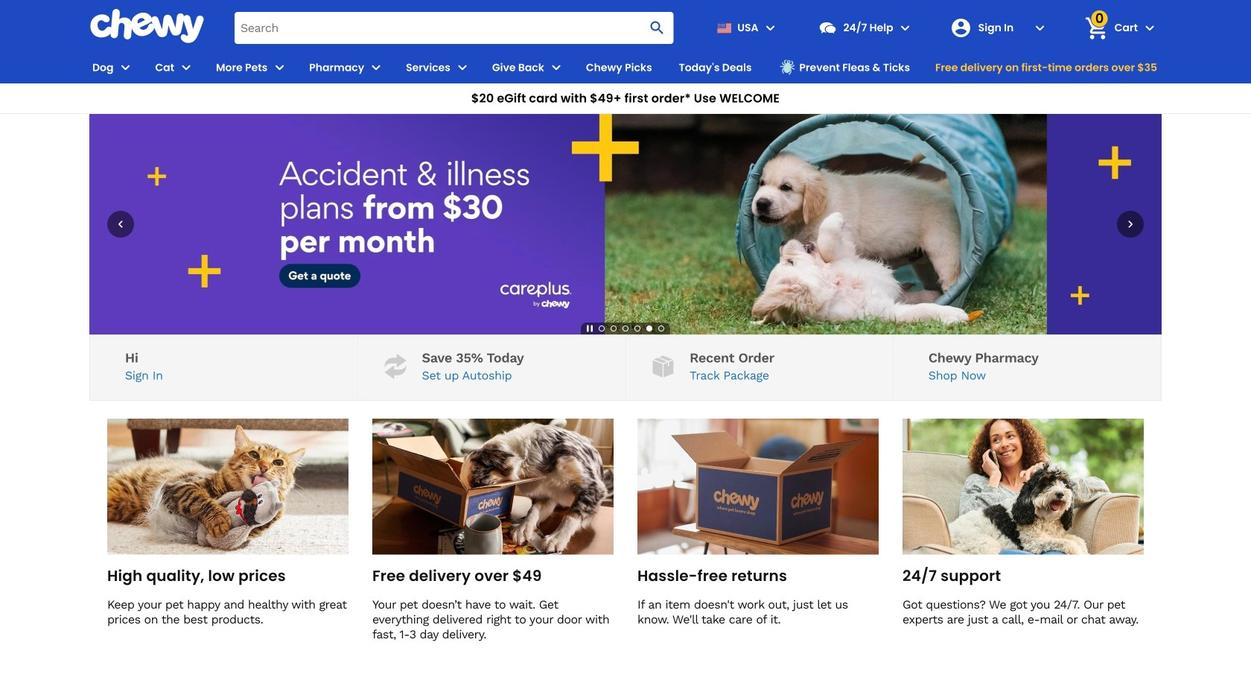 Task type: describe. For each thing, give the bounding box(es) containing it.
change region menu image
[[762, 19, 780, 37]]

Search text field
[[235, 12, 674, 44]]

submit search image
[[649, 19, 667, 37]]

/ image
[[649, 352, 678, 381]]

choose slide to display. group
[[596, 323, 668, 335]]

3 menu image from the left
[[367, 58, 385, 76]]

items image
[[1084, 15, 1110, 41]]

site banner
[[0, 0, 1252, 114]]

chewy home image
[[89, 9, 205, 43]]

stop automatic slide show image
[[584, 323, 596, 335]]

Product search field
[[235, 12, 674, 44]]



Task type: locate. For each thing, give the bounding box(es) containing it.
2 menu image from the left
[[454, 58, 472, 76]]

3 menu image from the left
[[548, 58, 565, 76]]

0 horizontal spatial menu image
[[177, 58, 195, 76]]

cart menu image
[[1142, 19, 1159, 37]]

1 menu image from the left
[[177, 58, 195, 76]]

1 menu image from the left
[[117, 58, 134, 76]]

2 horizontal spatial menu image
[[548, 58, 565, 76]]

menu image
[[117, 58, 134, 76], [454, 58, 472, 76], [548, 58, 565, 76]]

help menu image
[[897, 19, 915, 37]]

0 horizontal spatial menu image
[[117, 58, 134, 76]]

1 horizontal spatial menu image
[[271, 58, 289, 76]]

/ image
[[381, 352, 410, 381]]

accident and illness insurance plans from $30. learn more. image
[[89, 114, 1162, 335]]

chewy support image
[[819, 18, 838, 37]]

2 horizontal spatial menu image
[[367, 58, 385, 76]]

2 menu image from the left
[[271, 58, 289, 76]]

account menu image
[[1032, 19, 1050, 37]]

menu image
[[177, 58, 195, 76], [271, 58, 289, 76], [367, 58, 385, 76]]

1 horizontal spatial menu image
[[454, 58, 472, 76]]



Task type: vqa. For each thing, say whether or not it's contained in the screenshot.
· within New Meds & Supplements 70% on Chewy · 70% from others
no



